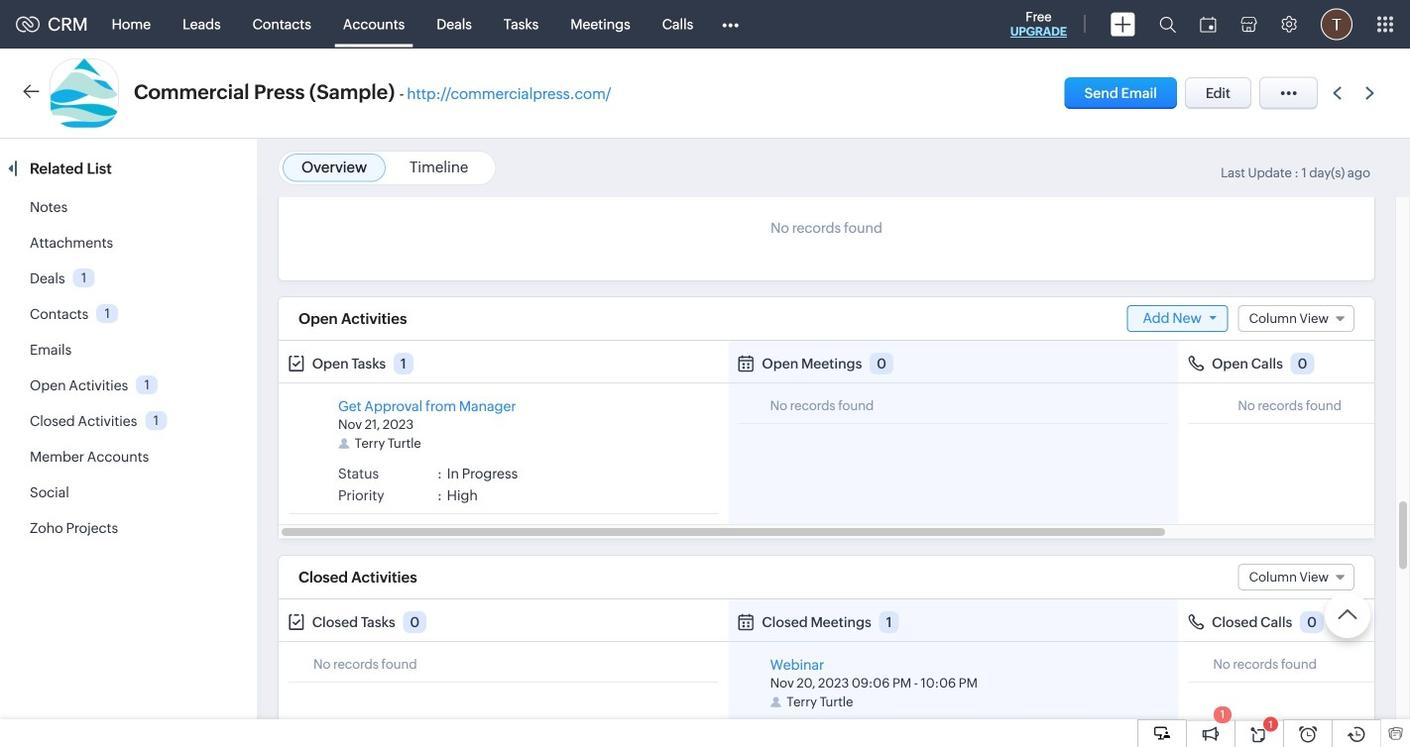 Task type: locate. For each thing, give the bounding box(es) containing it.
create menu image
[[1111, 12, 1136, 36]]

logo image
[[16, 16, 40, 32]]

profile element
[[1309, 0, 1365, 48]]

next record image
[[1366, 87, 1379, 100]]



Task type: describe. For each thing, give the bounding box(es) containing it.
search element
[[1148, 0, 1188, 49]]

search image
[[1159, 16, 1176, 33]]

calendar image
[[1200, 16, 1217, 32]]

profile image
[[1321, 8, 1353, 40]]

previous record image
[[1333, 87, 1342, 100]]

Other Modules field
[[709, 8, 752, 40]]

create menu element
[[1099, 0, 1148, 48]]



Task type: vqa. For each thing, say whether or not it's contained in the screenshot.
Search image
yes



